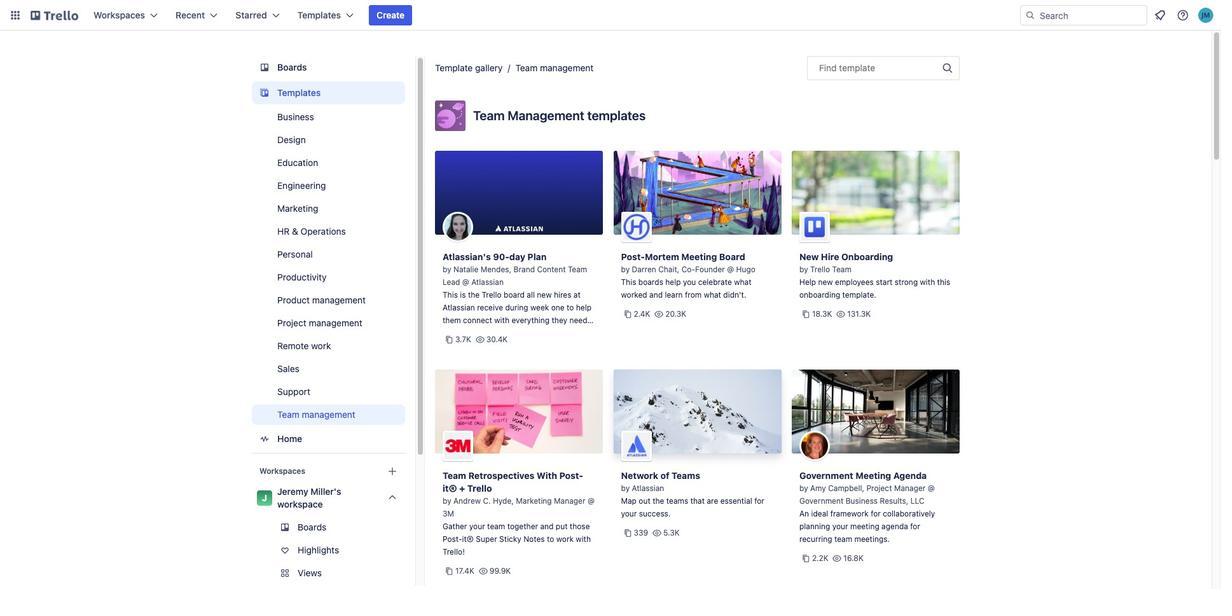 Task type: locate. For each thing, give the bounding box(es) containing it.
0 horizontal spatial to
[[443, 328, 450, 338]]

0 vertical spatial and
[[650, 290, 663, 300]]

project up remote
[[277, 318, 307, 328]]

1 horizontal spatial and
[[650, 290, 663, 300]]

1 vertical spatial manager
[[554, 496, 586, 506]]

help
[[800, 277, 816, 287]]

1 vertical spatial business
[[846, 496, 878, 506]]

1 vertical spatial team management link
[[252, 405, 405, 425]]

atlassian down mendes,
[[472, 277, 504, 287]]

together
[[508, 522, 538, 531]]

team management icon image
[[435, 101, 466, 131]]

post- up trello!
[[443, 534, 462, 544]]

to left the be
[[443, 328, 450, 338]]

team inside team management link
[[277, 409, 300, 420]]

work down put
[[557, 534, 574, 544]]

131.3k
[[848, 309, 871, 319]]

management inside project management "link"
[[309, 318, 363, 328]]

by up help
[[800, 265, 809, 274]]

0 vertical spatial to
[[567, 303, 574, 312]]

1 vertical spatial project
[[867, 484, 892, 493]]

0 vertical spatial meeting
[[682, 251, 717, 262]]

0 vertical spatial help
[[666, 277, 681, 287]]

team inside team retrospectives with post- itⓡ + trello by andrew c. hyde, marketing manager @ 3m gather your team together and put those post-itⓡ super sticky notes to work with trello!
[[443, 470, 466, 481]]

2 horizontal spatial with
[[920, 277, 936, 287]]

1 vertical spatial help
[[576, 303, 592, 312]]

1 vertical spatial meeting
[[856, 470, 892, 481]]

design link
[[252, 130, 405, 150]]

1 boards link from the top
[[252, 56, 405, 79]]

team down support
[[277, 409, 300, 420]]

0 horizontal spatial for
[[755, 496, 765, 506]]

team up super
[[487, 522, 505, 531]]

boards
[[639, 277, 664, 287]]

1 horizontal spatial this
[[621, 277, 637, 287]]

management for product management link
[[312, 295, 366, 305]]

@ up collaboratively
[[928, 484, 935, 493]]

2 vertical spatial for
[[911, 522, 921, 531]]

what down celebrate
[[704, 290, 722, 300]]

agenda
[[882, 522, 909, 531]]

board
[[504, 290, 525, 300]]

team management templates
[[473, 108, 646, 123]]

marketing up together
[[516, 496, 552, 506]]

team up at
[[568, 265, 587, 274]]

darren
[[632, 265, 657, 274]]

boards link up templates link
[[252, 56, 405, 79]]

trello down hire
[[811, 265, 830, 274]]

new up onboarding
[[819, 277, 833, 287]]

20.3k
[[666, 309, 687, 319]]

0 vertical spatial trello
[[811, 265, 830, 274]]

0 horizontal spatial marketing
[[277, 203, 318, 214]]

1 horizontal spatial help
[[666, 277, 681, 287]]

3m
[[443, 509, 454, 519]]

@
[[727, 265, 734, 274], [462, 277, 469, 287], [928, 484, 935, 493], [588, 496, 595, 506]]

0 horizontal spatial work
[[311, 340, 331, 351]]

onboarding
[[842, 251, 894, 262]]

management inside team management link
[[302, 409, 356, 420]]

1 horizontal spatial team
[[835, 534, 853, 544]]

business inside business link
[[277, 111, 314, 122]]

2 horizontal spatial for
[[911, 522, 921, 531]]

help inside atlassian's 90-day plan by natalie mendes, brand content team lead @ atlassian this is the trello board all new hires at atlassian receive during week one to help them connect with everything they need to be successful here.
[[576, 303, 592, 312]]

2 boards link from the top
[[252, 517, 405, 538]]

to right notes
[[547, 534, 554, 544]]

post- inside post-mortem meeting board by darren chait, co-founder @ hugo this boards help you celebrate what worked and learn from what didn't.
[[621, 251, 645, 262]]

atlassian inside network of teams by atlassian map out the teams that are essential for your success.
[[632, 484, 664, 493]]

1 vertical spatial this
[[443, 290, 458, 300]]

atlassian image
[[621, 431, 652, 461]]

for up meeting
[[871, 509, 881, 519]]

0 vertical spatial project
[[277, 318, 307, 328]]

0 vertical spatial new
[[819, 277, 833, 287]]

and inside post-mortem meeting board by darren chait, co-founder @ hugo this boards help you celebrate what worked and learn from what didn't.
[[650, 290, 663, 300]]

hr & operations
[[277, 226, 346, 237]]

1 vertical spatial trello
[[482, 290, 502, 300]]

0 vertical spatial with
[[920, 277, 936, 287]]

new up "week"
[[537, 290, 552, 300]]

management inside product management link
[[312, 295, 366, 305]]

and left put
[[540, 522, 554, 531]]

jeremy miller (jeremymiller198) image
[[1199, 8, 1214, 23]]

post- up 'darren'
[[621, 251, 645, 262]]

project inside government meeting agenda by amy campbell, project manager @ government business results, llc an ideal framework for collaboratively planning your meeting agenda for recurring team meetings.
[[867, 484, 892, 493]]

new
[[800, 251, 819, 262]]

home
[[277, 433, 302, 444]]

jeremy
[[277, 486, 308, 497]]

0 vertical spatial post-
[[621, 251, 645, 262]]

starred
[[236, 10, 267, 20]]

with inside team retrospectives with post- itⓡ + trello by andrew c. hyde, marketing manager @ 3m gather your team together and put those post-itⓡ super sticky notes to work with trello!
[[576, 534, 591, 544]]

itⓡ down gather
[[462, 534, 474, 544]]

miller's
[[311, 486, 341, 497]]

new hire onboarding by trello team help new employees start strong with this onboarding template.
[[800, 251, 951, 300]]

Search field
[[1036, 6, 1147, 25]]

1 vertical spatial templates
[[277, 87, 321, 98]]

remote work
[[277, 340, 331, 351]]

engineering link
[[252, 176, 405, 196]]

team inside team retrospectives with post- itⓡ + trello by andrew c. hyde, marketing manager @ 3m gather your team together and put those post-itⓡ super sticky notes to work with trello!
[[487, 522, 505, 531]]

0 vertical spatial workspaces
[[94, 10, 145, 20]]

templates right template board icon
[[277, 87, 321, 98]]

management down support link
[[302, 409, 356, 420]]

business up framework at the right bottom
[[846, 496, 878, 506]]

your inside government meeting agenda by amy campbell, project manager @ government business results, llc an ideal framework for collaboratively planning your meeting agenda for recurring team meetings.
[[833, 522, 849, 531]]

1 vertical spatial new
[[537, 290, 552, 300]]

product management
[[277, 295, 366, 305]]

1 horizontal spatial work
[[557, 534, 574, 544]]

post-
[[621, 251, 645, 262], [560, 470, 583, 481], [443, 534, 462, 544]]

trello up "receive"
[[482, 290, 502, 300]]

team management up team management templates
[[516, 62, 594, 73]]

this inside post-mortem meeting board by darren chait, co-founder @ hugo this boards help you celebrate what worked and learn from what didn't.
[[621, 277, 637, 287]]

team management link
[[516, 62, 594, 73], [252, 405, 405, 425]]

team management down support link
[[277, 409, 356, 420]]

0 vertical spatial government
[[800, 470, 854, 481]]

itⓡ left +
[[443, 483, 457, 494]]

1 horizontal spatial meeting
[[856, 470, 892, 481]]

1 horizontal spatial team management link
[[516, 62, 594, 73]]

1 vertical spatial and
[[540, 522, 554, 531]]

1 horizontal spatial what
[[734, 277, 752, 287]]

1 horizontal spatial business
[[846, 496, 878, 506]]

your down map
[[621, 509, 637, 519]]

with
[[920, 277, 936, 287], [495, 316, 510, 325], [576, 534, 591, 544]]

to inside team retrospectives with post- itⓡ + trello by andrew c. hyde, marketing manager @ 3m gather your team together and put those post-itⓡ super sticky notes to work with trello!
[[547, 534, 554, 544]]

all
[[527, 290, 535, 300]]

0 horizontal spatial what
[[704, 290, 722, 300]]

1 horizontal spatial to
[[547, 534, 554, 544]]

2 horizontal spatial your
[[833, 522, 849, 531]]

this left is
[[443, 290, 458, 300]]

1 vertical spatial boards link
[[252, 517, 405, 538]]

that
[[691, 496, 705, 506]]

2 vertical spatial trello
[[468, 483, 492, 494]]

0 vertical spatial the
[[468, 290, 480, 300]]

team right gallery
[[516, 62, 538, 73]]

help up learn
[[666, 277, 681, 287]]

boards link
[[252, 56, 405, 79], [252, 517, 405, 538]]

templates
[[298, 10, 341, 20], [277, 87, 321, 98]]

1 horizontal spatial workspaces
[[260, 466, 305, 476]]

0 horizontal spatial team
[[487, 522, 505, 531]]

atlassian
[[472, 277, 504, 287], [443, 303, 475, 312], [632, 484, 664, 493]]

@ up those
[[588, 496, 595, 506]]

manager up put
[[554, 496, 586, 506]]

team management link up team management templates
[[516, 62, 594, 73]]

0 vertical spatial this
[[621, 277, 637, 287]]

marketing up &
[[277, 203, 318, 214]]

home image
[[257, 431, 272, 447]]

business up design at top
[[277, 111, 314, 122]]

by inside new hire onboarding by trello team help new employees start strong with this onboarding template.
[[800, 265, 809, 274]]

0 vertical spatial itⓡ
[[443, 483, 457, 494]]

1 vertical spatial itⓡ
[[462, 534, 474, 544]]

to for team retrospectives with post- itⓡ + trello
[[547, 534, 554, 544]]

boards
[[277, 62, 307, 73], [298, 522, 327, 533]]

2 horizontal spatial post-
[[621, 251, 645, 262]]

project
[[277, 318, 307, 328], [867, 484, 892, 493]]

2 vertical spatial to
[[547, 534, 554, 544]]

templates right starred popup button
[[298, 10, 341, 20]]

with left this at the top of page
[[920, 277, 936, 287]]

mortem
[[645, 251, 679, 262]]

government up amy
[[800, 470, 854, 481]]

0 horizontal spatial itⓡ
[[443, 483, 457, 494]]

2 horizontal spatial to
[[567, 303, 574, 312]]

meeting up co-
[[682, 251, 717, 262]]

1 vertical spatial work
[[557, 534, 574, 544]]

help up need
[[576, 303, 592, 312]]

meeting inside post-mortem meeting board by darren chait, co-founder @ hugo this boards help you celebrate what worked and learn from what didn't.
[[682, 251, 717, 262]]

1 horizontal spatial post-
[[560, 470, 583, 481]]

0 vertical spatial templates
[[298, 10, 341, 20]]

boards link for views
[[252, 517, 405, 538]]

templates link
[[252, 81, 405, 104]]

339
[[634, 528, 648, 538]]

0 horizontal spatial team management
[[277, 409, 356, 420]]

remote work link
[[252, 336, 405, 356]]

meeting up 'campbell,'
[[856, 470, 892, 481]]

0 horizontal spatial post-
[[443, 534, 462, 544]]

post-mortem meeting board by darren chait, co-founder @ hugo this boards help you celebrate what worked and learn from what didn't.
[[621, 251, 756, 300]]

trello up c.
[[468, 483, 492, 494]]

1 horizontal spatial manager
[[895, 484, 926, 493]]

boards link for home
[[252, 56, 405, 79]]

notes
[[524, 534, 545, 544]]

0 notifications image
[[1153, 8, 1168, 23]]

search image
[[1026, 10, 1036, 20]]

gallery
[[475, 62, 503, 73]]

forward image
[[403, 566, 418, 581]]

1 vertical spatial government
[[800, 496, 844, 506]]

workspaces inside popup button
[[94, 10, 145, 20]]

ideal
[[812, 509, 829, 519]]

natalie mendes, brand content team lead @ atlassian image
[[443, 212, 473, 242]]

boards for home
[[277, 62, 307, 73]]

management down productivity link
[[312, 295, 366, 305]]

with down those
[[576, 534, 591, 544]]

workspaces
[[94, 10, 145, 20], [260, 466, 305, 476]]

0 horizontal spatial help
[[576, 303, 592, 312]]

by inside government meeting agenda by amy campbell, project manager @ government business results, llc an ideal framework for collaboratively planning your meeting agenda for recurring team meetings.
[[800, 484, 809, 493]]

your down framework at the right bottom
[[833, 522, 849, 531]]

receive
[[477, 303, 503, 312]]

lead
[[443, 277, 460, 287]]

team down hire
[[833, 265, 852, 274]]

for
[[755, 496, 765, 506], [871, 509, 881, 519], [911, 522, 921, 531]]

by inside post-mortem meeting board by darren chait, co-founder @ hugo this boards help you celebrate what worked and learn from what didn't.
[[621, 265, 630, 274]]

with inside new hire onboarding by trello team help new employees start strong with this onboarding template.
[[920, 277, 936, 287]]

the up success.
[[653, 496, 665, 506]]

find template
[[820, 62, 876, 73]]

agenda
[[894, 470, 927, 481]]

strong
[[895, 277, 918, 287]]

1 horizontal spatial with
[[576, 534, 591, 544]]

0 horizontal spatial with
[[495, 316, 510, 325]]

99.9k
[[490, 566, 511, 576]]

views link
[[252, 563, 418, 583]]

boards for views
[[298, 522, 327, 533]]

0 horizontal spatial project
[[277, 318, 307, 328]]

trello!
[[443, 547, 465, 557]]

0 vertical spatial business
[[277, 111, 314, 122]]

framework
[[831, 509, 869, 519]]

project up results,
[[867, 484, 892, 493]]

with up here.
[[495, 316, 510, 325]]

an
[[800, 509, 809, 519]]

views
[[298, 568, 322, 578]]

1 vertical spatial what
[[704, 290, 722, 300]]

and down boards
[[650, 290, 663, 300]]

one
[[551, 303, 565, 312]]

trello
[[811, 265, 830, 274], [482, 290, 502, 300], [468, 483, 492, 494]]

trello inside new hire onboarding by trello team help new employees start strong with this onboarding template.
[[811, 265, 830, 274]]

by up 3m
[[443, 496, 452, 506]]

boards link up highlights link
[[252, 517, 405, 538]]

boards right board image
[[277, 62, 307, 73]]

what down hugo
[[734, 277, 752, 287]]

planning
[[800, 522, 831, 531]]

what
[[734, 277, 752, 287], [704, 290, 722, 300]]

@ down natalie
[[462, 277, 469, 287]]

connect
[[463, 316, 492, 325]]

natalie
[[454, 265, 479, 274]]

andrew c. hyde, marketing manager @ 3m image
[[443, 431, 473, 461]]

this up worked
[[621, 277, 637, 287]]

itⓡ
[[443, 483, 457, 494], [462, 534, 474, 544]]

1 vertical spatial the
[[653, 496, 665, 506]]

switch to… image
[[9, 9, 22, 22]]

by up lead
[[443, 265, 452, 274]]

0 vertical spatial work
[[311, 340, 331, 351]]

team up 16.8k
[[835, 534, 853, 544]]

marketing
[[277, 203, 318, 214], [516, 496, 552, 506]]

1 vertical spatial boards
[[298, 522, 327, 533]]

manager down 'agenda' at the right
[[895, 484, 926, 493]]

team up +
[[443, 470, 466, 481]]

atlassian up out
[[632, 484, 664, 493]]

17.4k
[[456, 566, 475, 576]]

team management link down support link
[[252, 405, 405, 425]]

atlassian down is
[[443, 303, 475, 312]]

by left 'darren'
[[621, 265, 630, 274]]

0 horizontal spatial and
[[540, 522, 554, 531]]

darren chait, co-founder @ hugo image
[[621, 212, 652, 242]]

this
[[621, 277, 637, 287], [443, 290, 458, 300]]

amy
[[811, 484, 826, 493]]

work down 'project management'
[[311, 340, 331, 351]]

post- right with
[[560, 470, 583, 481]]

0 vertical spatial boards
[[277, 62, 307, 73]]

1 horizontal spatial project
[[867, 484, 892, 493]]

0 horizontal spatial workspaces
[[94, 10, 145, 20]]

boards up highlights
[[298, 522, 327, 533]]

0 horizontal spatial the
[[468, 290, 480, 300]]

design
[[277, 134, 306, 145]]

starred button
[[228, 5, 287, 25]]

management down product management link
[[309, 318, 363, 328]]

to right one
[[567, 303, 574, 312]]

2.4k
[[634, 309, 651, 319]]

1 horizontal spatial new
[[819, 277, 833, 287]]

the right is
[[468, 290, 480, 300]]

your inside network of teams by atlassian map out the teams that are essential for your success.
[[621, 509, 637, 519]]

founder
[[695, 265, 725, 274]]

2 vertical spatial with
[[576, 534, 591, 544]]

0 horizontal spatial manager
[[554, 496, 586, 506]]

@ down board
[[727, 265, 734, 274]]

government up ideal
[[800, 496, 844, 506]]

by left amy
[[800, 484, 809, 493]]

by up map
[[621, 484, 630, 493]]

1 horizontal spatial marketing
[[516, 496, 552, 506]]

hyde,
[[493, 496, 514, 506]]

1 vertical spatial with
[[495, 316, 510, 325]]

for down collaboratively
[[911, 522, 921, 531]]

during
[[505, 303, 529, 312]]

0 horizontal spatial meeting
[[682, 251, 717, 262]]

back to home image
[[31, 5, 78, 25]]

start
[[876, 277, 893, 287]]

1 horizontal spatial your
[[621, 509, 637, 519]]

1 vertical spatial team
[[835, 534, 853, 544]]

meeting
[[682, 251, 717, 262], [856, 470, 892, 481]]

chait,
[[659, 265, 680, 274]]

plan
[[528, 251, 547, 262]]

need
[[570, 316, 588, 325]]

0 horizontal spatial your
[[469, 522, 485, 531]]

0 horizontal spatial business
[[277, 111, 314, 122]]

0 vertical spatial for
[[755, 496, 765, 506]]

meeting inside government meeting agenda by amy campbell, project manager @ government business results, llc an ideal framework for collaboratively planning your meeting agenda for recurring team meetings.
[[856, 470, 892, 481]]

for right essential
[[755, 496, 765, 506]]

put
[[556, 522, 568, 531]]

successful
[[463, 328, 502, 338]]

your up super
[[469, 522, 485, 531]]

2 vertical spatial atlassian
[[632, 484, 664, 493]]

template
[[840, 62, 876, 73]]

0 horizontal spatial new
[[537, 290, 552, 300]]

Find template field
[[807, 56, 960, 80]]

0 vertical spatial manager
[[895, 484, 926, 493]]

day
[[510, 251, 526, 262]]

are
[[707, 496, 719, 506]]



Task type: vqa. For each thing, say whether or not it's contained in the screenshot.


Task type: describe. For each thing, give the bounding box(es) containing it.
co-
[[682, 265, 696, 274]]

5.3k
[[664, 528, 680, 538]]

trello team image
[[800, 212, 830, 242]]

project management link
[[252, 313, 405, 333]]

board image
[[257, 60, 272, 75]]

hr & operations link
[[252, 221, 405, 242]]

amy campbell, project manager @ government business results, llc image
[[800, 431, 830, 461]]

and inside team retrospectives with post- itⓡ + trello by andrew c. hyde, marketing manager @ 3m gather your team together and put those post-itⓡ super sticky notes to work with trello!
[[540, 522, 554, 531]]

essential
[[721, 496, 753, 506]]

hires
[[554, 290, 572, 300]]

@ inside post-mortem meeting board by darren chait, co-founder @ hugo this boards help you celebrate what worked and learn from what didn't.
[[727, 265, 734, 274]]

trello inside team retrospectives with post- itⓡ + trello by andrew c. hyde, marketing manager @ 3m gather your team together and put those post-itⓡ super sticky notes to work with trello!
[[468, 483, 492, 494]]

product
[[277, 295, 310, 305]]

be
[[452, 328, 461, 338]]

workspace
[[277, 499, 323, 510]]

sales
[[277, 363, 300, 374]]

they
[[552, 316, 568, 325]]

the inside atlassian's 90-day plan by natalie mendes, brand content team lead @ atlassian this is the trello board all new hires at atlassian receive during week one to help them connect with everything they need to be successful here.
[[468, 290, 480, 300]]

team inside government meeting agenda by amy campbell, project manager @ government business results, llc an ideal framework for collaboratively planning your meeting agenda for recurring team meetings.
[[835, 534, 853, 544]]

c.
[[483, 496, 491, 506]]

hugo
[[737, 265, 756, 274]]

jeremy miller's workspace
[[277, 486, 341, 510]]

remote
[[277, 340, 309, 351]]

1 government from the top
[[800, 470, 854, 481]]

celebrate
[[698, 277, 732, 287]]

this inside atlassian's 90-day plan by natalie mendes, brand content team lead @ atlassian this is the trello board all new hires at atlassian receive during week one to help them connect with everything they need to be successful here.
[[443, 290, 458, 300]]

atlassian's 90-day plan by natalie mendes, brand content team lead @ atlassian this is the trello board all new hires at atlassian receive during week one to help them connect with everything they need to be successful here.
[[443, 251, 592, 338]]

template gallery link
[[435, 62, 503, 73]]

productivity
[[277, 272, 327, 283]]

management up team management templates
[[540, 62, 594, 73]]

new inside new hire onboarding by trello team help new employees start strong with this onboarding template.
[[819, 277, 833, 287]]

by inside network of teams by atlassian map out the teams that are essential for your success.
[[621, 484, 630, 493]]

for inside network of teams by atlassian map out the teams that are essential for your success.
[[755, 496, 765, 506]]

0 vertical spatial team management link
[[516, 62, 594, 73]]

&
[[292, 226, 298, 237]]

highlights link
[[252, 540, 405, 561]]

retrospectives
[[469, 470, 535, 481]]

16.8k
[[844, 554, 864, 563]]

with inside atlassian's 90-day plan by natalie mendes, brand content team lead @ atlassian this is the trello board all new hires at atlassian receive during week one to help them connect with everything they need to be successful here.
[[495, 316, 510, 325]]

network of teams by atlassian map out the teams that are essential for your success.
[[621, 470, 765, 519]]

1 vertical spatial workspaces
[[260, 466, 305, 476]]

teams
[[667, 496, 689, 506]]

the inside network of teams by atlassian map out the teams that are essential for your success.
[[653, 496, 665, 506]]

network
[[621, 470, 659, 481]]

super
[[476, 534, 497, 544]]

templates
[[588, 108, 646, 123]]

templates inside popup button
[[298, 10, 341, 20]]

new inside atlassian's 90-day plan by natalie mendes, brand content team lead @ atlassian this is the trello board all new hires at atlassian receive during week one to help them connect with everything they need to be successful here.
[[537, 290, 552, 300]]

1 horizontal spatial itⓡ
[[462, 534, 474, 544]]

team inside atlassian's 90-day plan by natalie mendes, brand content team lead @ atlassian this is the trello board all new hires at atlassian receive during week one to help them connect with everything they need to be successful here.
[[568, 265, 587, 274]]

recent button
[[168, 5, 225, 25]]

recurring
[[800, 534, 833, 544]]

andrew
[[454, 496, 481, 506]]

didn't.
[[724, 290, 747, 300]]

team right the team management icon
[[473, 108, 505, 123]]

help inside post-mortem meeting board by darren chait, co-founder @ hugo this boards help you celebrate what worked and learn from what didn't.
[[666, 277, 681, 287]]

is
[[460, 290, 466, 300]]

by inside team retrospectives with post- itⓡ + trello by andrew c. hyde, marketing manager @ 3m gather your team together and put those post-itⓡ super sticky notes to work with trello!
[[443, 496, 452, 506]]

campbell,
[[829, 484, 865, 493]]

trello inside atlassian's 90-day plan by natalie mendes, brand content team lead @ atlassian this is the trello board all new hires at atlassian receive during week one to help them connect with everything they need to be successful here.
[[482, 290, 502, 300]]

1 vertical spatial to
[[443, 328, 450, 338]]

1 horizontal spatial for
[[871, 509, 881, 519]]

@ inside atlassian's 90-day plan by natalie mendes, brand content team lead @ atlassian this is the trello board all new hires at atlassian receive during week one to help them connect with everything they need to be successful here.
[[462, 277, 469, 287]]

work inside team retrospectives with post- itⓡ + trello by andrew c. hyde, marketing manager @ 3m gather your team together and put those post-itⓡ super sticky notes to work with trello!
[[557, 534, 574, 544]]

home link
[[252, 428, 405, 450]]

sticky
[[500, 534, 522, 544]]

mendes,
[[481, 265, 512, 274]]

personal
[[277, 249, 313, 260]]

open information menu image
[[1177, 9, 1190, 22]]

here.
[[504, 328, 522, 338]]

support
[[277, 386, 310, 397]]

1 vertical spatial post-
[[560, 470, 583, 481]]

operations
[[301, 226, 346, 237]]

management for the left team management link
[[302, 409, 356, 420]]

support link
[[252, 382, 405, 402]]

3.7k
[[456, 335, 471, 344]]

results,
[[880, 496, 909, 506]]

board
[[720, 251, 746, 262]]

to for atlassian's 90-day plan
[[567, 303, 574, 312]]

marketing inside team retrospectives with post- itⓡ + trello by andrew c. hyde, marketing manager @ 3m gather your team together and put those post-itⓡ super sticky notes to work with trello!
[[516, 496, 552, 506]]

with
[[537, 470, 557, 481]]

week
[[531, 303, 549, 312]]

team inside new hire onboarding by trello team help new employees start strong with this onboarding template.
[[833, 265, 852, 274]]

personal link
[[252, 244, 405, 265]]

business link
[[252, 107, 405, 127]]

those
[[570, 522, 590, 531]]

project management
[[277, 318, 363, 328]]

1 vertical spatial atlassian
[[443, 303, 475, 312]]

2 government from the top
[[800, 496, 844, 506]]

0 vertical spatial what
[[734, 277, 752, 287]]

1 vertical spatial team management
[[277, 409, 356, 420]]

0 horizontal spatial team management link
[[252, 405, 405, 425]]

create
[[377, 10, 405, 20]]

manager inside government meeting agenda by amy campbell, project manager @ government business results, llc an ideal framework for collaboratively planning your meeting agenda for recurring team meetings.
[[895, 484, 926, 493]]

brand
[[514, 265, 535, 274]]

@ inside government meeting agenda by amy campbell, project manager @ government business results, llc an ideal framework for collaboratively planning your meeting agenda for recurring team meetings.
[[928, 484, 935, 493]]

business inside government meeting agenda by amy campbell, project manager @ government business results, llc an ideal framework for collaboratively planning your meeting agenda for recurring team meetings.
[[846, 496, 878, 506]]

recent
[[176, 10, 205, 20]]

collaboratively
[[883, 509, 936, 519]]

management for project management "link"
[[309, 318, 363, 328]]

template board image
[[257, 85, 272, 101]]

product management link
[[252, 290, 405, 311]]

hr
[[277, 226, 290, 237]]

1 horizontal spatial team management
[[516, 62, 594, 73]]

18.3k
[[813, 309, 833, 319]]

highlights
[[298, 545, 339, 555]]

@ inside team retrospectives with post- itⓡ + trello by andrew c. hyde, marketing manager @ 3m gather your team together and put those post-itⓡ super sticky notes to work with trello!
[[588, 496, 595, 506]]

project inside "link"
[[277, 318, 307, 328]]

atlassian's
[[443, 251, 491, 262]]

j
[[262, 492, 267, 503]]

content
[[537, 265, 566, 274]]

0 vertical spatial atlassian
[[472, 277, 504, 287]]

this
[[938, 277, 951, 287]]

manager inside team retrospectives with post- itⓡ + trello by andrew c. hyde, marketing manager @ 3m gather your team together and put those post-itⓡ super sticky notes to work with trello!
[[554, 496, 586, 506]]

by inside atlassian's 90-day plan by natalie mendes, brand content team lead @ atlassian this is the trello board all new hires at atlassian receive during week one to help them connect with everything they need to be successful here.
[[443, 265, 452, 274]]

create a workspace image
[[385, 464, 400, 479]]

team retrospectives with post- itⓡ + trello by andrew c. hyde, marketing manager @ 3m gather your team together and put those post-itⓡ super sticky notes to work with trello!
[[443, 470, 595, 557]]

primary element
[[0, 0, 1222, 31]]

onboarding
[[800, 290, 841, 300]]

management
[[508, 108, 585, 123]]

templates button
[[290, 5, 361, 25]]

work inside "link"
[[311, 340, 331, 351]]

success.
[[639, 509, 671, 519]]

sales link
[[252, 359, 405, 379]]

your inside team retrospectives with post- itⓡ + trello by andrew c. hyde, marketing manager @ 3m gather your team together and put those post-itⓡ super sticky notes to work with trello!
[[469, 522, 485, 531]]



